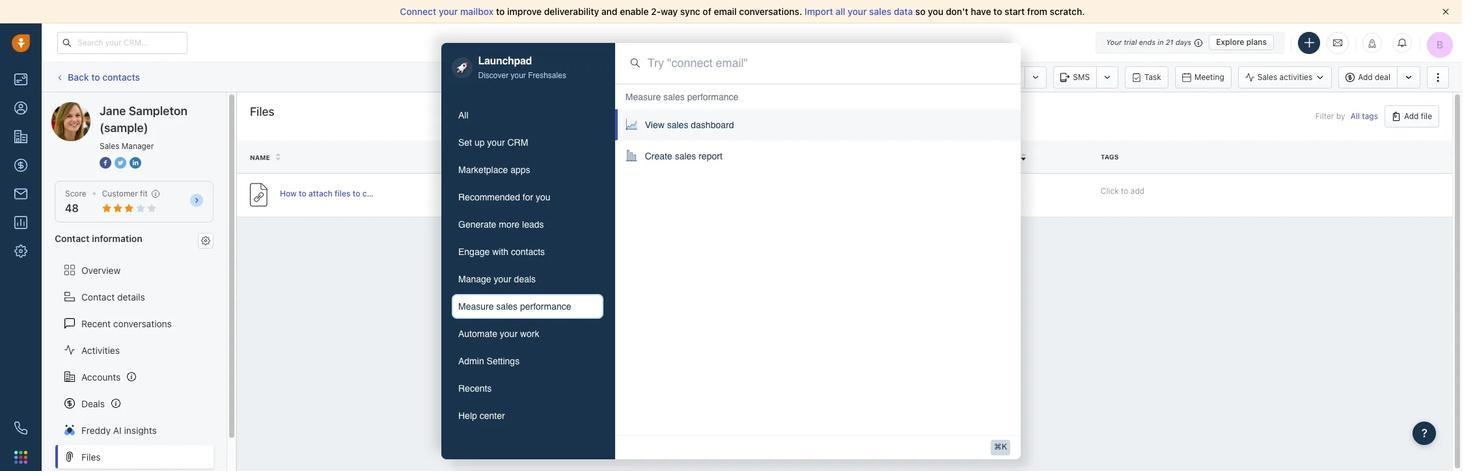 Task type: locate. For each thing, give the bounding box(es) containing it.
your trial ends in 21 days
[[1106, 38, 1192, 46]]

recommended for you button
[[452, 185, 603, 210]]

0 horizontal spatial add
[[1358, 72, 1373, 82]]

recent conversations
[[81, 318, 172, 329]]

all up set
[[458, 110, 468, 121]]

freshworks switcher image
[[14, 451, 27, 464]]

contacts inside button
[[511, 247, 545, 257]]

0 vertical spatial contacts
[[102, 71, 140, 83]]

crm
[[508, 137, 528, 148]]

tab list
[[452, 103, 603, 429]]

⌘ k
[[994, 443, 1007, 452]]

launchpad discover your freshsales
[[478, 55, 566, 80]]

attach
[[309, 189, 333, 198]]

dashboard
[[691, 120, 734, 130]]

you right for
[[536, 192, 551, 203]]

contacts down search your crm... text field
[[102, 71, 140, 83]]

insights
[[124, 425, 157, 436]]

improve
[[507, 6, 542, 17]]

add inside 'button'
[[1358, 72, 1373, 82]]

measure
[[626, 92, 661, 102], [626, 92, 661, 102], [458, 302, 494, 312]]

add
[[1358, 72, 1373, 82], [1404, 111, 1419, 121]]

0 horizontal spatial sales
[[100, 141, 119, 151]]

1 horizontal spatial contacts
[[511, 247, 545, 257]]

1 horizontal spatial you
[[928, 6, 944, 17]]

Try "connect email" field
[[648, 55, 1005, 72]]

filter
[[1316, 112, 1334, 121]]

contact down 48 button
[[55, 233, 90, 244]]

call link
[[985, 66, 1025, 88]]

tags
[[1101, 153, 1119, 161]]

sampleton
[[129, 104, 187, 118]]

measure sales performance heading inside "list of options" list box
[[626, 90, 738, 103]]

21
[[1166, 38, 1174, 46]]

your left mailbox
[[439, 6, 458, 17]]

contacts?
[[362, 189, 399, 198]]

all right by
[[1351, 112, 1360, 121]]

manage your deals button
[[452, 267, 603, 292]]

information
[[92, 233, 142, 244]]

48 button
[[65, 203, 79, 214]]

freddy
[[81, 425, 111, 436]]

your inside launchpad discover your freshsales
[[511, 71, 526, 80]]

trial
[[1124, 38, 1137, 46]]

contact up recent
[[81, 291, 115, 302]]

0 vertical spatial files
[[250, 105, 275, 118]]

performance inside button
[[520, 302, 571, 312]]

measure sales performance heading
[[626, 90, 738, 103], [626, 90, 738, 103]]

contacts up manage your deals button
[[511, 247, 545, 257]]

your inside "automate your work" button
[[500, 329, 518, 339]]

1 vertical spatial add
[[1404, 111, 1419, 121]]

to right 'back'
[[91, 71, 100, 83]]

conversations.
[[739, 6, 802, 17]]

customer
[[102, 189, 138, 199]]

1 vertical spatial contacts
[[511, 247, 545, 257]]

mng settings image
[[201, 236, 210, 245]]

customer fit
[[102, 189, 148, 199]]

0 vertical spatial add
[[1358, 72, 1373, 82]]

what's new image
[[1368, 39, 1377, 48]]

connect
[[400, 6, 436, 17]]

leads
[[522, 220, 544, 230]]

you
[[928, 6, 944, 17], [536, 192, 551, 203]]

0 horizontal spatial contacts
[[102, 71, 140, 83]]

send email image
[[1333, 37, 1343, 48]]

automate your work
[[458, 329, 539, 339]]

add inside button
[[1404, 111, 1419, 121]]

to left add
[[1121, 186, 1129, 196]]

meeting
[[1195, 72, 1225, 82]]

sales
[[1258, 72, 1278, 82], [100, 141, 119, 151]]

1 horizontal spatial all
[[1351, 112, 1360, 121]]

1 horizontal spatial files
[[250, 105, 275, 118]]

sales left activities
[[1258, 72, 1278, 82]]

automate
[[458, 329, 497, 339]]

files up name
[[250, 105, 275, 118]]

1 vertical spatial files
[[81, 452, 101, 463]]

create
[[645, 151, 672, 161]]

meeting button
[[1175, 66, 1232, 88]]

add for add file
[[1404, 111, 1419, 121]]

your inside set up your crm 'button'
[[487, 137, 505, 148]]

1 vertical spatial contact
[[81, 291, 115, 302]]

owner
[[615, 153, 640, 161]]

0 vertical spatial you
[[928, 6, 944, 17]]

facebook circled image
[[100, 156, 111, 170]]

by
[[1337, 112, 1345, 121]]

contact details
[[81, 291, 145, 302]]

files
[[250, 105, 275, 118], [81, 452, 101, 463]]

marketplace apps button
[[452, 158, 603, 182]]

1 vertical spatial you
[[536, 192, 551, 203]]

contact
[[55, 233, 90, 244], [81, 291, 115, 302]]

activities
[[1280, 72, 1313, 82]]

view
[[645, 120, 665, 130]]

1 horizontal spatial sales
[[1258, 72, 1278, 82]]

0 vertical spatial sales
[[1258, 72, 1278, 82]]

2-
[[651, 6, 661, 17]]

all button
[[452, 103, 603, 128]]

your inside manage your deals button
[[494, 274, 512, 285]]

deals
[[81, 398, 105, 409]]

your down launchpad
[[511, 71, 526, 80]]

1 horizontal spatial add
[[1404, 111, 1419, 121]]

to
[[496, 6, 505, 17], [994, 6, 1002, 17], [91, 71, 100, 83], [1121, 186, 1129, 196], [299, 189, 306, 198], [353, 189, 360, 198]]

manage your deals
[[458, 274, 536, 285]]

add deal
[[1358, 72, 1391, 82]]

generate more leads
[[458, 220, 544, 230]]

add left file
[[1404, 111, 1419, 121]]

add file
[[1404, 111, 1432, 121]]

sales activities button
[[1238, 66, 1339, 88], [1238, 66, 1332, 88]]

more
[[499, 220, 520, 230]]

linkedin circled image
[[130, 156, 141, 170]]

contact for contact details
[[81, 291, 115, 302]]

your right up
[[487, 137, 505, 148]]

performance
[[687, 92, 738, 102], [687, 92, 738, 102], [520, 302, 571, 312]]

ends
[[1139, 38, 1156, 46]]

0 horizontal spatial all
[[458, 110, 468, 121]]

click to add
[[1101, 186, 1145, 196]]

mailbox
[[460, 6, 494, 17]]

way
[[661, 6, 678, 17]]

all
[[836, 6, 845, 17]]

add for add deal
[[1358, 72, 1373, 82]]

(sample)
[[100, 121, 148, 135]]

tab list containing all
[[452, 103, 603, 429]]

measure sales performance
[[626, 92, 738, 102], [626, 92, 738, 102], [458, 302, 571, 312]]

jane sampleton (sample) sales manager
[[100, 104, 187, 151]]

recommended
[[458, 192, 520, 203]]

details
[[117, 291, 145, 302]]

your
[[1106, 38, 1122, 46]]

admin settings
[[458, 356, 520, 367]]

settings
[[487, 356, 520, 367]]

your left the work
[[500, 329, 518, 339]]

you right "so"
[[928, 6, 944, 17]]

0 horizontal spatial you
[[536, 192, 551, 203]]

sales up "facebook circled" image
[[100, 141, 119, 151]]

0 horizontal spatial files
[[81, 452, 101, 463]]

engage with contacts
[[458, 247, 545, 257]]

recents
[[458, 384, 492, 394]]

freddy ai insights
[[81, 425, 157, 436]]

call button
[[985, 66, 1025, 88]]

set up your crm button
[[452, 130, 603, 155]]

explore plans link
[[1209, 35, 1274, 50]]

to left start
[[994, 6, 1002, 17]]

view sales dashboard
[[645, 120, 734, 130]]

add left deal
[[1358, 72, 1373, 82]]

measure sales performance inside "list of options" list box
[[626, 92, 738, 102]]

sales inside heading
[[663, 92, 685, 102]]

fit
[[140, 189, 148, 199]]

your left deals at the left bottom of the page
[[494, 274, 512, 285]]

1 vertical spatial sales
[[100, 141, 119, 151]]

sms
[[1073, 72, 1090, 82]]

0 vertical spatial contact
[[55, 233, 90, 244]]

files down freddy
[[81, 452, 101, 463]]



Task type: vqa. For each thing, say whether or not it's contained in the screenshot.
Deals
yes



Task type: describe. For each thing, give the bounding box(es) containing it.
have
[[971, 6, 991, 17]]

marketplace
[[458, 165, 508, 175]]

⌘
[[994, 443, 1002, 452]]

discover
[[478, 71, 509, 80]]

sync
[[680, 6, 700, 17]]

overview
[[81, 265, 121, 276]]

start
[[1005, 6, 1025, 17]]

your right all
[[848, 6, 867, 17]]

measure inside "list of options" list box
[[626, 92, 661, 102]]

set
[[458, 137, 472, 148]]

to right "how"
[[299, 189, 306, 198]]

measure sales performance button
[[452, 294, 603, 319]]

import
[[805, 6, 833, 17]]

manager
[[122, 141, 154, 151]]

recommended for you
[[458, 192, 551, 203]]

how
[[280, 189, 297, 198]]

tags
[[1362, 112, 1378, 121]]

engage with contacts button
[[452, 240, 603, 264]]

connect your mailbox link
[[400, 6, 496, 17]]

with
[[492, 247, 509, 257]]

back to contacts
[[68, 71, 140, 83]]

help center
[[458, 411, 505, 421]]

sales inside jane sampleton (sample) sales manager
[[100, 141, 119, 151]]

close image
[[1443, 8, 1449, 15]]

name
[[250, 153, 270, 161]]

to right mailbox
[[496, 6, 505, 17]]

deal
[[1375, 72, 1391, 82]]

to right files
[[353, 189, 360, 198]]

help
[[458, 411, 477, 421]]

help center button
[[452, 404, 603, 429]]

call
[[1005, 72, 1018, 82]]

data
[[894, 6, 913, 17]]

how to attach files to contacts? link
[[280, 188, 399, 202]]

and
[[602, 6, 618, 17]]

performance inside "list of options" list box
[[687, 92, 738, 102]]

freshsales
[[528, 71, 566, 80]]

task button
[[1125, 66, 1169, 88]]

center
[[480, 411, 505, 421]]

up
[[475, 137, 485, 148]]

measure sales performance inside button
[[458, 302, 571, 312]]

phone image
[[14, 422, 27, 435]]

back
[[68, 71, 89, 83]]

engage
[[458, 247, 490, 257]]

contacts for back to contacts
[[102, 71, 140, 83]]

manage
[[458, 274, 491, 285]]

press-command-k-to-open-and-close element
[[991, 440, 1010, 456]]

connect your mailbox to improve deliverability and enable 2-way sync of email conversations. import all your sales data so you don't have to start from scratch.
[[400, 6, 1085, 17]]

in
[[1158, 38, 1164, 46]]

score
[[65, 189, 86, 199]]

phone element
[[8, 415, 34, 441]]

brad
[[615, 190, 632, 200]]

files
[[335, 189, 351, 198]]

launchpad
[[478, 55, 532, 67]]

recent
[[81, 318, 111, 329]]

sales inside button
[[496, 302, 518, 312]]

activities
[[81, 345, 120, 356]]

score 48
[[65, 189, 86, 214]]

you inside button
[[536, 192, 551, 203]]

contacts for engage with contacts
[[511, 247, 545, 257]]

email
[[714, 6, 737, 17]]

sales activities
[[1258, 72, 1313, 82]]

for
[[523, 192, 533, 203]]

twitter circled image
[[115, 156, 126, 170]]

explore
[[1216, 37, 1245, 47]]

list of options list box
[[615, 84, 1021, 172]]

contact for contact information
[[55, 233, 90, 244]]

report
[[699, 151, 723, 161]]

add
[[1131, 186, 1145, 196]]

file
[[1421, 111, 1432, 121]]

deals
[[514, 274, 536, 285]]

admin
[[458, 356, 484, 367]]

contact information
[[55, 233, 142, 244]]

48
[[65, 203, 79, 214]]

work
[[520, 329, 539, 339]]

task
[[1145, 72, 1161, 82]]

klo
[[634, 190, 646, 200]]

plans
[[1247, 37, 1267, 47]]

import all your sales data link
[[805, 6, 915, 17]]

k
[[1002, 443, 1007, 452]]

filter by all tags
[[1316, 112, 1378, 121]]

apps
[[511, 165, 530, 175]]

all inside button
[[458, 110, 468, 121]]

Search your CRM... text field
[[57, 32, 188, 54]]

admin settings button
[[452, 349, 603, 374]]

set up your crm
[[458, 137, 528, 148]]

measure inside button
[[458, 302, 494, 312]]

recents button
[[452, 376, 603, 401]]

don't
[[946, 6, 969, 17]]

enable
[[620, 6, 649, 17]]

sms button
[[1054, 66, 1096, 88]]

generate
[[458, 220, 496, 230]]

ai
[[113, 425, 122, 436]]

jane
[[100, 104, 126, 118]]



